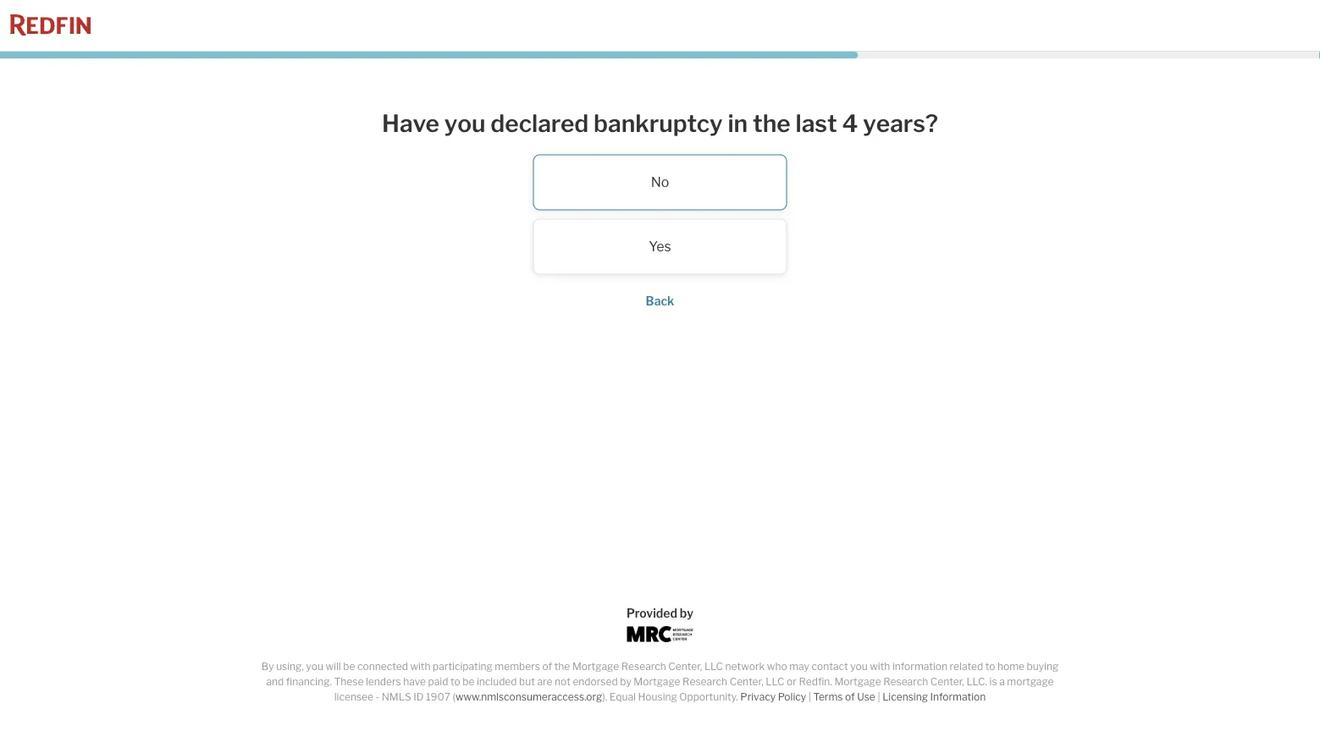 Task type: vqa. For each thing, say whether or not it's contained in the screenshot.
first year from the right
no



Task type: describe. For each thing, give the bounding box(es) containing it.
1 horizontal spatial center,
[[730, 676, 764, 689]]

is
[[990, 676, 997, 689]]

2 horizontal spatial center,
[[931, 676, 965, 689]]

by inside by using, you will be connected with participating members of the mortgage research center, llc network who may contact you with information related to home buying and financing. these lenders have paid to be included but are not endorsed by mortgage research center, llc or redfin. mortgage research center, llc. is a mortgage licensee - nmls id 1907 (
[[620, 676, 632, 689]]

(
[[453, 692, 456, 704]]

0 horizontal spatial center,
[[668, 661, 702, 673]]

policy
[[778, 692, 806, 704]]

2 | from the left
[[878, 692, 881, 704]]

equal
[[610, 692, 636, 704]]

redfin.
[[799, 676, 832, 689]]

participating
[[433, 661, 493, 673]]

1 horizontal spatial research
[[683, 676, 728, 689]]

0 horizontal spatial mortgage
[[572, 661, 619, 673]]

using,
[[276, 661, 304, 673]]

information
[[893, 661, 948, 673]]

the inside by using, you will be connected with participating members of the mortgage research center, llc network who may contact you with information related to home buying and financing. these lenders have paid to be included but are not endorsed by mortgage research center, llc or redfin. mortgage research center, llc. is a mortgage licensee - nmls id 1907 (
[[555, 661, 570, 673]]

).
[[602, 692, 608, 704]]

will
[[326, 661, 341, 673]]

housing
[[638, 692, 677, 704]]

endorsed
[[573, 676, 618, 689]]

1 vertical spatial llc
[[766, 676, 785, 689]]

may
[[790, 661, 810, 673]]

are
[[537, 676, 553, 689]]

1 horizontal spatial to
[[986, 661, 996, 673]]

use
[[857, 692, 876, 704]]

lenders
[[366, 676, 401, 689]]

declared
[[491, 109, 589, 138]]

these
[[334, 676, 364, 689]]

terms
[[813, 692, 843, 704]]

have you declared bankruptcy in the last 4 years?
[[382, 109, 938, 138]]

no
[[651, 174, 669, 191]]

provided
[[627, 606, 678, 621]]

privacy
[[741, 692, 776, 704]]

2 horizontal spatial research
[[884, 676, 928, 689]]

id
[[414, 692, 424, 704]]

have
[[403, 676, 426, 689]]

www.nmlsconsumeraccess.org ). equal housing opportunity. privacy policy | terms of use | licensing information
[[456, 692, 986, 704]]

financing.
[[286, 676, 332, 689]]

information
[[930, 692, 986, 704]]

opportunity.
[[680, 692, 738, 704]]

and
[[266, 676, 284, 689]]

licensing information link
[[883, 692, 986, 704]]

www.nmlsconsumeraccess.org link
[[456, 692, 602, 704]]

included
[[477, 676, 517, 689]]

mortgage research center image
[[627, 627, 693, 643]]

back button
[[646, 294, 675, 309]]

buying
[[1027, 661, 1059, 673]]

www.nmlsconsumeraccess.org
[[456, 692, 602, 704]]

connected
[[357, 661, 408, 673]]

0 horizontal spatial research
[[621, 661, 666, 673]]



Task type: locate. For each thing, give the bounding box(es) containing it.
to up (
[[451, 676, 460, 689]]

-
[[376, 692, 380, 704]]

network
[[726, 661, 765, 673]]

but
[[519, 676, 535, 689]]

of left the use
[[845, 692, 855, 704]]

privacy policy link
[[741, 692, 806, 704]]

mortgage up the use
[[835, 676, 881, 689]]

0 vertical spatial to
[[986, 661, 996, 673]]

2 with from the left
[[870, 661, 890, 673]]

you up financing.
[[306, 661, 324, 673]]

of inside by using, you will be connected with participating members of the mortgage research center, llc network who may contact you with information related to home buying and financing. these lenders have paid to be included but are not endorsed by mortgage research center, llc or redfin. mortgage research center, llc. is a mortgage licensee - nmls id 1907 (
[[543, 661, 552, 673]]

2 horizontal spatial you
[[851, 661, 868, 673]]

by
[[262, 661, 274, 673]]

llc
[[705, 661, 723, 673], [766, 676, 785, 689]]

you
[[444, 109, 486, 138], [306, 661, 324, 673], [851, 661, 868, 673]]

0 vertical spatial the
[[753, 109, 791, 138]]

mortgage
[[572, 661, 619, 673], [634, 676, 681, 689], [835, 676, 881, 689]]

0 vertical spatial llc
[[705, 661, 723, 673]]

mortgage
[[1007, 676, 1054, 689]]

licensing
[[883, 692, 928, 704]]

research up opportunity.
[[683, 676, 728, 689]]

who
[[767, 661, 787, 673]]

be up the these
[[343, 661, 355, 673]]

0 horizontal spatial be
[[343, 661, 355, 673]]

1 horizontal spatial mortgage
[[634, 676, 681, 689]]

last
[[796, 109, 837, 138]]

4 years?
[[842, 109, 938, 138]]

1 horizontal spatial llc
[[766, 676, 785, 689]]

in
[[728, 109, 748, 138]]

llc up privacy policy link
[[766, 676, 785, 689]]

1907
[[426, 692, 450, 704]]

by using, you will be connected with participating members of the mortgage research center, llc network who may contact you with information related to home buying and financing. these lenders have paid to be included but are not endorsed by mortgage research center, llc or redfin. mortgage research center, llc. is a mortgage licensee - nmls id 1907 (
[[262, 661, 1059, 704]]

mortgage up the housing
[[634, 676, 681, 689]]

provided by
[[627, 606, 694, 621]]

0 horizontal spatial of
[[543, 661, 552, 673]]

related
[[950, 661, 983, 673]]

by
[[680, 606, 694, 621], [620, 676, 632, 689]]

|
[[809, 692, 811, 704], [878, 692, 881, 704]]

the
[[753, 109, 791, 138], [555, 661, 570, 673]]

| right the use
[[878, 692, 881, 704]]

or
[[787, 676, 797, 689]]

back
[[646, 294, 675, 309]]

licensee
[[334, 692, 374, 704]]

1 vertical spatial the
[[555, 661, 570, 673]]

terms of use link
[[813, 692, 876, 704]]

of for members
[[543, 661, 552, 673]]

2 horizontal spatial mortgage
[[835, 676, 881, 689]]

0 horizontal spatial the
[[555, 661, 570, 673]]

have you declared bankruptcy in the last 4 years? option group
[[321, 155, 999, 275]]

center, up the information
[[931, 676, 965, 689]]

1 horizontal spatial of
[[845, 692, 855, 704]]

1 vertical spatial of
[[845, 692, 855, 704]]

by up the equal
[[620, 676, 632, 689]]

of
[[543, 661, 552, 673], [845, 692, 855, 704]]

not
[[555, 676, 571, 689]]

1 horizontal spatial be
[[463, 676, 475, 689]]

1 horizontal spatial the
[[753, 109, 791, 138]]

1 horizontal spatial by
[[680, 606, 694, 621]]

0 horizontal spatial you
[[306, 661, 324, 673]]

you right have
[[444, 109, 486, 138]]

to
[[986, 661, 996, 673], [451, 676, 460, 689]]

with up have
[[410, 661, 431, 673]]

0 horizontal spatial with
[[410, 661, 431, 673]]

with
[[410, 661, 431, 673], [870, 661, 890, 673]]

center,
[[668, 661, 702, 673], [730, 676, 764, 689], [931, 676, 965, 689]]

research up the housing
[[621, 661, 666, 673]]

center, down network
[[730, 676, 764, 689]]

1 horizontal spatial you
[[444, 109, 486, 138]]

be
[[343, 661, 355, 673], [463, 676, 475, 689]]

nmls
[[382, 692, 411, 704]]

0 vertical spatial be
[[343, 661, 355, 673]]

the up not
[[555, 661, 570, 673]]

of up are
[[543, 661, 552, 673]]

1 | from the left
[[809, 692, 811, 704]]

1 vertical spatial to
[[451, 676, 460, 689]]

yes
[[649, 239, 671, 255]]

| down redfin.
[[809, 692, 811, 704]]

of for terms
[[845, 692, 855, 704]]

llc up opportunity.
[[705, 661, 723, 673]]

0 vertical spatial by
[[680, 606, 694, 621]]

research
[[621, 661, 666, 673], [683, 676, 728, 689], [884, 676, 928, 689]]

1 vertical spatial be
[[463, 676, 475, 689]]

0 horizontal spatial to
[[451, 676, 460, 689]]

0 vertical spatial of
[[543, 661, 552, 673]]

research up licensing at the bottom of the page
[[884, 676, 928, 689]]

have
[[382, 109, 439, 138]]

1 horizontal spatial |
[[878, 692, 881, 704]]

the right 'in'
[[753, 109, 791, 138]]

to up is at the right
[[986, 661, 996, 673]]

by up mortgage research center image
[[680, 606, 694, 621]]

you right contact
[[851, 661, 868, 673]]

paid
[[428, 676, 448, 689]]

members
[[495, 661, 540, 673]]

home
[[998, 661, 1025, 673]]

be down participating
[[463, 676, 475, 689]]

a
[[1000, 676, 1005, 689]]

1 with from the left
[[410, 661, 431, 673]]

1 vertical spatial by
[[620, 676, 632, 689]]

bankruptcy
[[594, 109, 723, 138]]

center, up opportunity.
[[668, 661, 702, 673]]

mortgage up endorsed
[[572, 661, 619, 673]]

with up the use
[[870, 661, 890, 673]]

0 horizontal spatial |
[[809, 692, 811, 704]]

0 horizontal spatial by
[[620, 676, 632, 689]]

contact
[[812, 661, 848, 673]]

llc.
[[967, 676, 988, 689]]

0 horizontal spatial llc
[[705, 661, 723, 673]]

1 horizontal spatial with
[[870, 661, 890, 673]]



